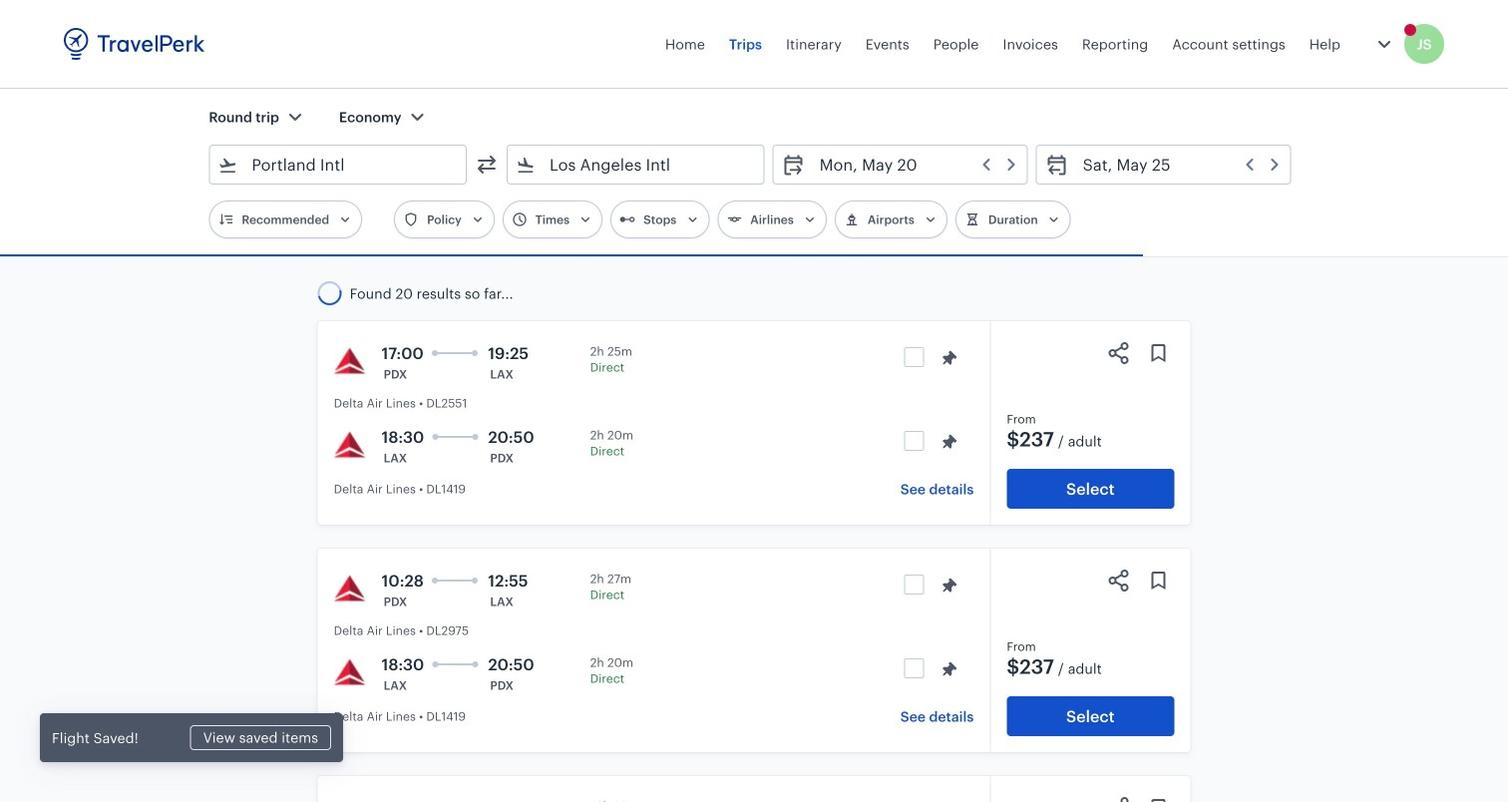 Task type: describe. For each thing, give the bounding box(es) containing it.
Return field
[[1069, 149, 1283, 181]]

4 delta air lines image from the top
[[334, 657, 366, 688]]

From search field
[[238, 149, 440, 181]]



Task type: vqa. For each thing, say whether or not it's contained in the screenshot.
Move forward to switch to the next month. image
no



Task type: locate. For each thing, give the bounding box(es) containing it.
delta air lines image
[[334, 345, 366, 377], [334, 429, 366, 461], [334, 573, 366, 605], [334, 657, 366, 688]]

To search field
[[536, 149, 738, 181]]

2 delta air lines image from the top
[[334, 429, 366, 461]]

3 delta air lines image from the top
[[334, 573, 366, 605]]

1 delta air lines image from the top
[[334, 345, 366, 377]]

Depart field
[[806, 149, 1019, 181]]



